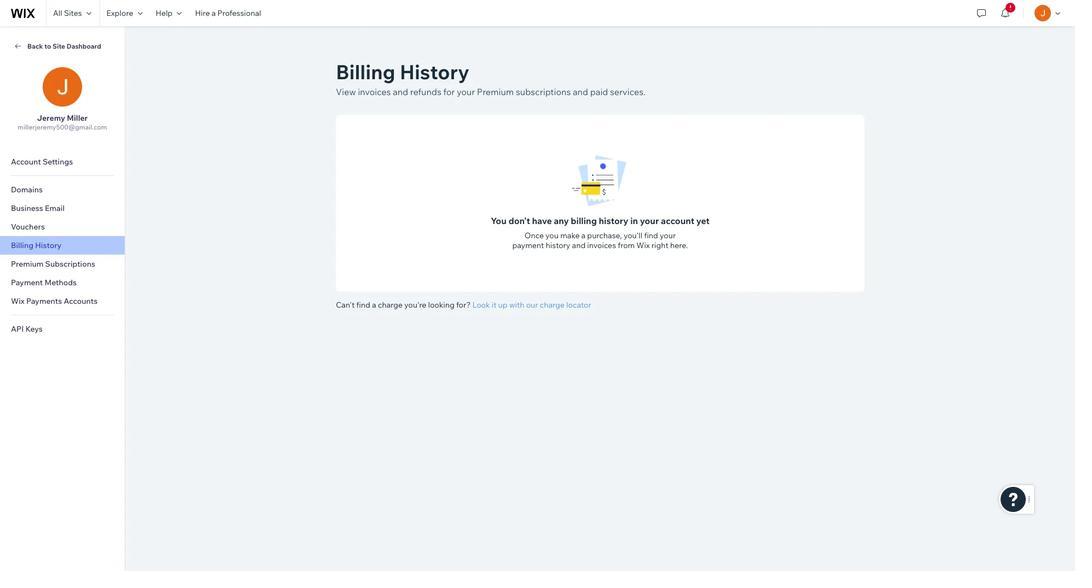 Task type: describe. For each thing, give the bounding box(es) containing it.
find inside you don't have any billing history in your account yet once you make a purchase, you'll find your payment history and invoices from wix right here.
[[644, 231, 658, 241]]

sites
[[64, 8, 82, 18]]

history for billing history view invoices and refunds for your premium subscriptions and paid services.
[[400, 60, 470, 84]]

all sites
[[53, 8, 82, 18]]

premium subscriptions link
[[0, 255, 125, 274]]

billing
[[571, 216, 597, 227]]

in
[[631, 216, 638, 227]]

2 horizontal spatial your
[[660, 231, 676, 241]]

it
[[492, 300, 497, 310]]

with
[[509, 300, 525, 310]]

site
[[53, 42, 65, 50]]

business
[[11, 204, 43, 213]]

make
[[561, 231, 580, 241]]

looking
[[428, 300, 455, 310]]

a inside you don't have any billing history in your account yet once you make a purchase, you'll find your payment history and invoices from wix right here.
[[582, 231, 586, 241]]

locator
[[566, 300, 591, 310]]

for?
[[456, 300, 471, 310]]

wix payments accounts
[[11, 297, 98, 306]]

help
[[156, 8, 173, 18]]

account
[[661, 216, 695, 227]]

keys
[[25, 325, 43, 334]]

your for don't
[[640, 216, 659, 227]]

view
[[336, 86, 356, 97]]

paid
[[590, 86, 608, 97]]

right
[[652, 241, 669, 251]]

hire a professional link
[[188, 0, 268, 26]]

2 charge from the left
[[540, 300, 565, 310]]

once
[[525, 231, 544, 241]]

from
[[618, 241, 635, 251]]

invoices inside billing history view invoices and refunds for your premium subscriptions and paid services.
[[358, 86, 391, 97]]

our
[[526, 300, 538, 310]]

vouchers
[[11, 222, 45, 232]]

subscriptions
[[45, 259, 95, 269]]

billing for billing history view invoices and refunds for your premium subscriptions and paid services.
[[336, 60, 395, 84]]

payment
[[11, 278, 43, 288]]

up
[[498, 300, 508, 310]]

back to site dashboard
[[27, 42, 101, 50]]

domains
[[11, 185, 43, 195]]

api
[[11, 325, 24, 334]]

can't
[[336, 300, 355, 310]]

account
[[11, 157, 41, 167]]

look
[[473, 300, 490, 310]]

and inside you don't have any billing history in your account yet once you make a purchase, you'll find your payment history and invoices from wix right here.
[[572, 241, 586, 251]]

can't find a charge you're looking for? look it up with our charge locator
[[336, 300, 591, 310]]

miller
[[67, 113, 88, 123]]

and left refunds
[[393, 86, 408, 97]]

api keys
[[11, 325, 43, 334]]

billing history
[[11, 241, 62, 251]]

premium inside billing history view invoices and refunds for your premium subscriptions and paid services.
[[477, 86, 514, 97]]

history for billing history
[[35, 241, 62, 251]]

jeremy
[[37, 113, 65, 123]]

any
[[554, 216, 569, 227]]

1 vertical spatial history
[[546, 241, 571, 251]]

back
[[27, 42, 43, 50]]

vouchers link
[[0, 218, 125, 236]]

account settings link
[[0, 153, 125, 171]]

yet
[[697, 216, 710, 227]]

billing history link
[[0, 236, 125, 255]]

hire
[[195, 8, 210, 18]]

business email
[[11, 204, 65, 213]]

2 vertical spatial a
[[372, 300, 376, 310]]



Task type: vqa. For each thing, say whether or not it's contained in the screenshot.
the topmost Period
no



Task type: locate. For each thing, give the bounding box(es) containing it.
invoices right view
[[358, 86, 391, 97]]

history
[[400, 60, 470, 84], [35, 241, 62, 251]]

and left paid
[[573, 86, 588, 97]]

1 horizontal spatial find
[[644, 231, 658, 241]]

professional
[[217, 8, 261, 18]]

you
[[546, 231, 559, 241]]

invoices inside you don't have any billing history in your account yet once you make a purchase, you'll find your payment history and invoices from wix right here.
[[587, 241, 616, 251]]

billing for billing history
[[11, 241, 33, 251]]

millerjeremy500@gmail.com
[[18, 123, 107, 131]]

1 vertical spatial find
[[356, 300, 370, 310]]

1 charge from the left
[[378, 300, 403, 310]]

billing inside 'sidebar' element
[[11, 241, 33, 251]]

sidebar element
[[0, 26, 125, 572]]

billing up view
[[336, 60, 395, 84]]

1 vertical spatial billing
[[11, 241, 33, 251]]

wix inside you don't have any billing history in your account yet once you make a purchase, you'll find your payment history and invoices from wix right here.
[[637, 241, 650, 251]]

payment methods link
[[0, 274, 125, 292]]

you'll
[[624, 231, 643, 241]]

0 horizontal spatial wix
[[11, 297, 25, 306]]

1 horizontal spatial your
[[640, 216, 659, 227]]

1 horizontal spatial charge
[[540, 300, 565, 310]]

premium subscriptions
[[11, 259, 95, 269]]

0 horizontal spatial billing
[[11, 241, 33, 251]]

dashboard
[[67, 42, 101, 50]]

you're
[[404, 300, 427, 310]]

0 horizontal spatial your
[[457, 86, 475, 97]]

0 vertical spatial a
[[212, 8, 216, 18]]

0 vertical spatial history
[[400, 60, 470, 84]]

wix inside 'sidebar' element
[[11, 297, 25, 306]]

1 horizontal spatial a
[[372, 300, 376, 310]]

0 horizontal spatial premium
[[11, 259, 43, 269]]

0 vertical spatial find
[[644, 231, 658, 241]]

purchase,
[[587, 231, 622, 241]]

1 vertical spatial history
[[35, 241, 62, 251]]

look it up with our charge locator button
[[473, 300, 591, 310]]

settings
[[43, 157, 73, 167]]

premium
[[477, 86, 514, 97], [11, 259, 43, 269]]

premium up payment
[[11, 259, 43, 269]]

invoices left 'from'
[[587, 241, 616, 251]]

api keys link
[[0, 320, 125, 339]]

find right can't
[[356, 300, 370, 310]]

domains link
[[0, 181, 125, 199]]

charge
[[378, 300, 403, 310], [540, 300, 565, 310]]

for
[[443, 86, 455, 97]]

charge left 'you're'
[[378, 300, 403, 310]]

find
[[644, 231, 658, 241], [356, 300, 370, 310]]

1 horizontal spatial history
[[599, 216, 629, 227]]

billing history view invoices and refunds for your premium subscriptions and paid services.
[[336, 60, 646, 97]]

1 horizontal spatial premium
[[477, 86, 514, 97]]

0 horizontal spatial history
[[546, 241, 571, 251]]

0 vertical spatial premium
[[477, 86, 514, 97]]

history down 'any'
[[546, 241, 571, 251]]

wix
[[637, 241, 650, 251], [11, 297, 25, 306]]

and
[[393, 86, 408, 97], [573, 86, 588, 97], [572, 241, 586, 251]]

1 vertical spatial invoices
[[587, 241, 616, 251]]

1 vertical spatial your
[[640, 216, 659, 227]]

billing
[[336, 60, 395, 84], [11, 241, 33, 251]]

0 horizontal spatial invoices
[[358, 86, 391, 97]]

hire a professional
[[195, 8, 261, 18]]

premium inside 'sidebar' element
[[11, 259, 43, 269]]

your right in
[[640, 216, 659, 227]]

1 vertical spatial premium
[[11, 259, 43, 269]]

history
[[599, 216, 629, 227], [546, 241, 571, 251]]

history up refunds
[[400, 60, 470, 84]]

find right you'll
[[644, 231, 658, 241]]

payment methods
[[11, 278, 77, 288]]

billing inside billing history view invoices and refunds for your premium subscriptions and paid services.
[[336, 60, 395, 84]]

explore
[[106, 8, 133, 18]]

to
[[44, 42, 51, 50]]

your down account
[[660, 231, 676, 241]]

your for history
[[457, 86, 475, 97]]

back to site dashboard link
[[13, 41, 112, 51]]

0 vertical spatial history
[[599, 216, 629, 227]]

your right for
[[457, 86, 475, 97]]

and down billing
[[572, 241, 586, 251]]

0 vertical spatial your
[[457, 86, 475, 97]]

a right can't
[[372, 300, 376, 310]]

1 horizontal spatial history
[[400, 60, 470, 84]]

business email link
[[0, 199, 125, 218]]

services.
[[610, 86, 646, 97]]

wix payments accounts link
[[0, 292, 125, 311]]

refunds
[[410, 86, 442, 97]]

you
[[491, 216, 507, 227]]

invoices
[[358, 86, 391, 97], [587, 241, 616, 251]]

account settings
[[11, 157, 73, 167]]

history up purchase,
[[599, 216, 629, 227]]

charge right the our
[[540, 300, 565, 310]]

payments
[[26, 297, 62, 306]]

1 horizontal spatial wix
[[637, 241, 650, 251]]

your inside billing history view invoices and refunds for your premium subscriptions and paid services.
[[457, 86, 475, 97]]

a right hire
[[212, 8, 216, 18]]

don't
[[509, 216, 530, 227]]

1 horizontal spatial billing
[[336, 60, 395, 84]]

2 horizontal spatial a
[[582, 231, 586, 241]]

1 horizontal spatial invoices
[[587, 241, 616, 251]]

wix right 'from'
[[637, 241, 650, 251]]

billing down vouchers
[[11, 241, 33, 251]]

0 horizontal spatial find
[[356, 300, 370, 310]]

help button
[[149, 0, 188, 26]]

methods
[[45, 278, 77, 288]]

1 vertical spatial wix
[[11, 297, 25, 306]]

here.
[[670, 241, 688, 251]]

accounts
[[64, 297, 98, 306]]

0 horizontal spatial history
[[35, 241, 62, 251]]

wix down payment
[[11, 297, 25, 306]]

0 horizontal spatial a
[[212, 8, 216, 18]]

your
[[457, 86, 475, 97], [640, 216, 659, 227], [660, 231, 676, 241]]

payment
[[513, 241, 544, 251]]

0 horizontal spatial charge
[[378, 300, 403, 310]]

subscriptions
[[516, 86, 571, 97]]

history inside 'sidebar' element
[[35, 241, 62, 251]]

2 vertical spatial your
[[660, 231, 676, 241]]

0 vertical spatial invoices
[[358, 86, 391, 97]]

a right make
[[582, 231, 586, 241]]

email
[[45, 204, 65, 213]]

you don't have any billing history in your account yet once you make a purchase, you'll find your payment history and invoices from wix right here.
[[491, 216, 710, 251]]

0 vertical spatial billing
[[336, 60, 395, 84]]

have
[[532, 216, 552, 227]]

a
[[212, 8, 216, 18], [582, 231, 586, 241], [372, 300, 376, 310]]

history up 'premium subscriptions' on the top of page
[[35, 241, 62, 251]]

no invoices image
[[336, 151, 865, 209]]

history inside billing history view invoices and refunds for your premium subscriptions and paid services.
[[400, 60, 470, 84]]

jeremy miller millerjeremy500@gmail.com
[[18, 113, 107, 131]]

all
[[53, 8, 62, 18]]

1 vertical spatial a
[[582, 231, 586, 241]]

premium right for
[[477, 86, 514, 97]]

0 vertical spatial wix
[[637, 241, 650, 251]]



